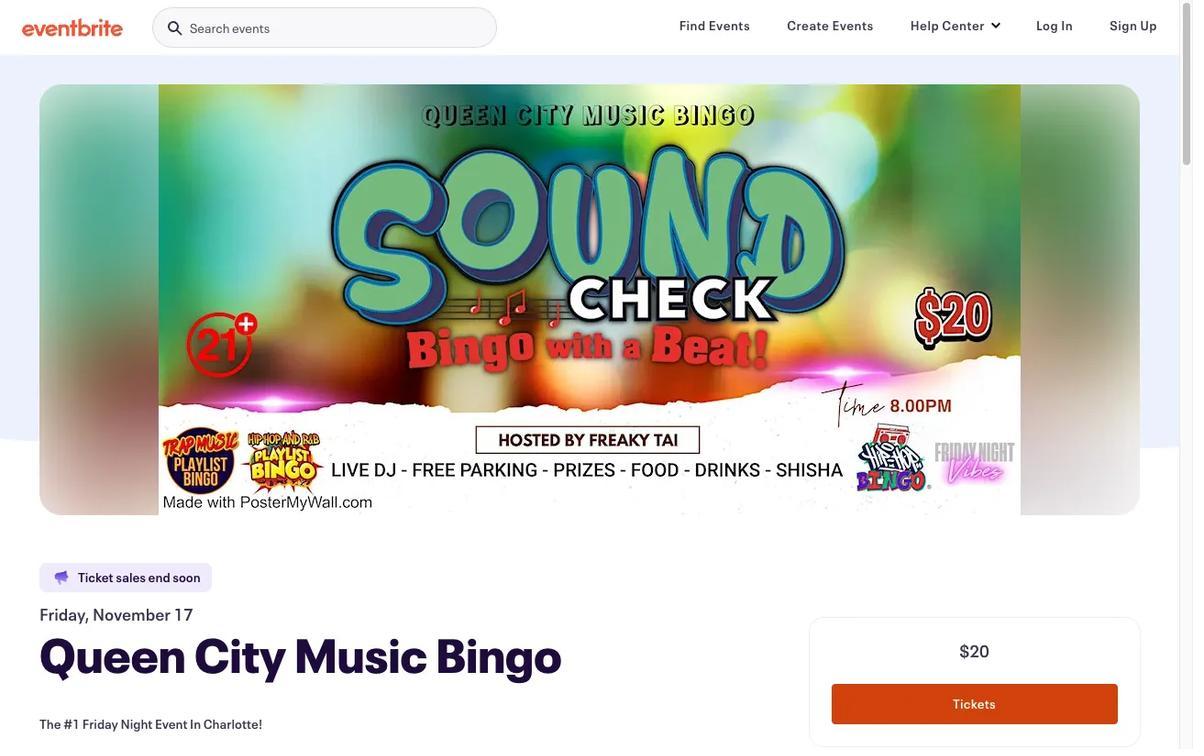 Task type: locate. For each thing, give the bounding box(es) containing it.
events
[[709, 17, 750, 34], [832, 17, 874, 34]]

ticket sales end soon
[[78, 569, 201, 586]]

the #1 friday night event in charlotte!
[[39, 715, 262, 733]]

sign
[[1110, 17, 1138, 34]]

1 horizontal spatial events
[[832, 17, 874, 34]]

help center
[[910, 17, 985, 34]]

1 vertical spatial in
[[190, 715, 201, 733]]

2 events from the left
[[832, 17, 874, 34]]

queen city music bingo article
[[0, 55, 1179, 749]]

find events link
[[664, 7, 765, 44]]

create events link
[[772, 7, 888, 44]]

event
[[155, 715, 188, 733]]

sign up link
[[1095, 7, 1172, 44]]

eventbrite image
[[22, 18, 123, 37]]

17
[[174, 603, 193, 625]]

0 horizontal spatial events
[[709, 17, 750, 34]]

find events
[[679, 17, 750, 34]]

events right create
[[832, 17, 874, 34]]

create
[[787, 17, 829, 34]]

in
[[1061, 17, 1073, 34], [190, 715, 201, 733]]

in right the log
[[1061, 17, 1073, 34]]

search events button
[[152, 7, 497, 49]]

find
[[679, 17, 706, 34]]

1 horizontal spatial in
[[1061, 17, 1073, 34]]

center
[[942, 17, 985, 34]]

friday, november 17 queen city music bingo
[[39, 603, 562, 686]]

bingo
[[436, 624, 562, 686]]

1 events from the left
[[709, 17, 750, 34]]

0 horizontal spatial in
[[190, 715, 201, 733]]

queen
[[39, 624, 186, 686]]

the
[[39, 715, 61, 733]]

friday
[[82, 715, 118, 733]]

sign up
[[1110, 17, 1157, 34]]

search events
[[190, 19, 270, 37]]

events right find on the right top of page
[[709, 17, 750, 34]]

#1
[[63, 715, 80, 733]]

in right event
[[190, 715, 201, 733]]



Task type: vqa. For each thing, say whether or not it's contained in the screenshot.
THE RUN SEARCH image
no



Task type: describe. For each thing, give the bounding box(es) containing it.
events
[[232, 19, 270, 37]]

events for find events
[[709, 17, 750, 34]]

$20
[[960, 640, 990, 662]]

help
[[910, 17, 939, 34]]

create events
[[787, 17, 874, 34]]

in inside article
[[190, 715, 201, 733]]

night
[[121, 715, 153, 733]]

tickets button
[[832, 684, 1118, 724]]

tickets
[[953, 695, 996, 713]]

events for create events
[[832, 17, 874, 34]]

ticket
[[78, 569, 113, 586]]

queen city music bingo image
[[159, 84, 1021, 515]]

log
[[1036, 17, 1058, 34]]

city
[[194, 624, 286, 686]]

music
[[295, 624, 427, 686]]

soon
[[173, 569, 201, 586]]

sales
[[116, 569, 146, 586]]

charlotte!
[[203, 715, 262, 733]]

friday,
[[39, 603, 90, 625]]

log in link
[[1021, 7, 1088, 44]]

log in
[[1036, 17, 1073, 34]]

up
[[1140, 17, 1157, 34]]

end
[[148, 569, 170, 586]]

november
[[93, 603, 171, 625]]

search
[[190, 19, 230, 37]]

0 vertical spatial in
[[1061, 17, 1073, 34]]



